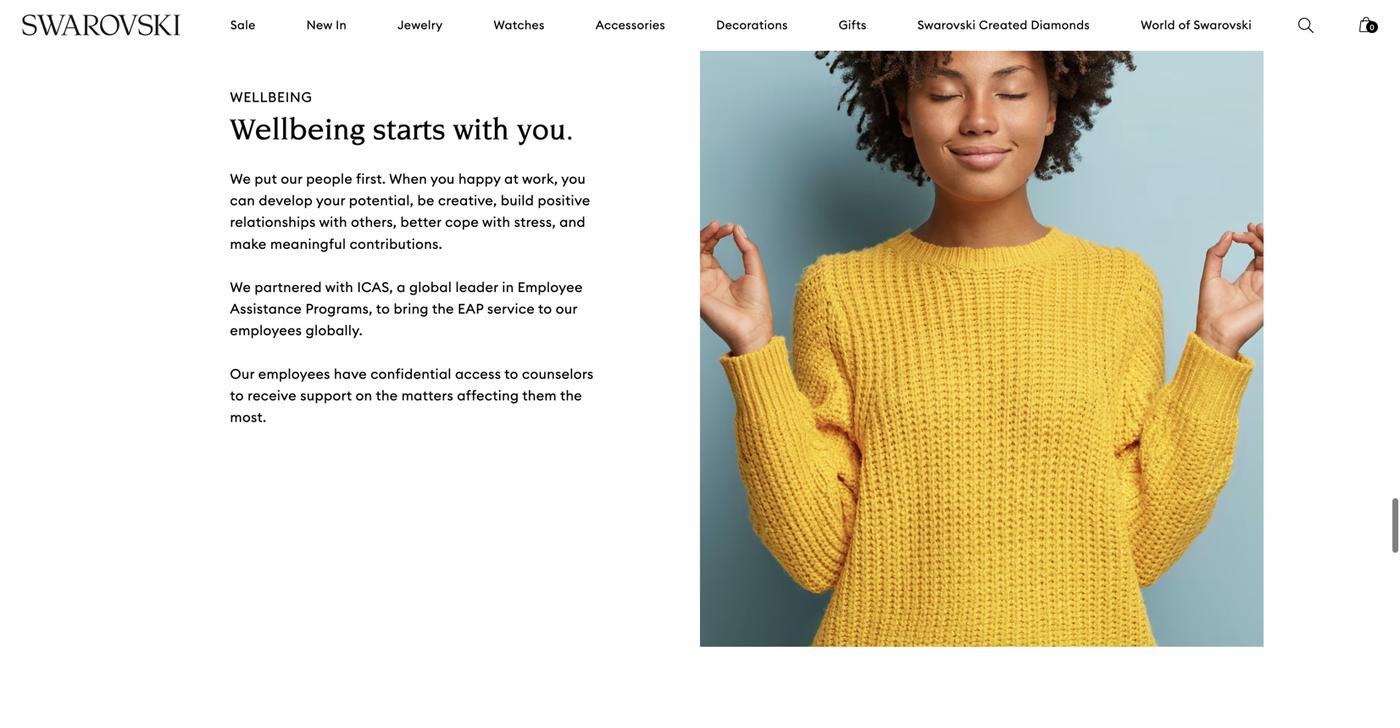 Task type: locate. For each thing, give the bounding box(es) containing it.
our employees have confidential access to counselors to receive support on the matters affecting them the most.
[[230, 366, 594, 426]]

swarovski
[[918, 17, 976, 33], [1194, 17, 1252, 33]]

happy
[[459, 170, 501, 188]]

we for we partnered with icas, a global leader in employee assistance programs, to bring the eap service to our employees globally.
[[230, 279, 251, 296]]

we partnered with icas, a global leader in employee assistance programs, to bring the eap service to our employees globally.
[[230, 279, 583, 340]]

we inside we partnered with icas, a global leader in employee assistance programs, to bring the eap service to our employees globally.
[[230, 279, 251, 296]]

you up "be"
[[431, 170, 455, 188]]

our inside we put our people first. when you happy at work, you can develop your potential, be creative, build positive relationships with others, better cope with stress, and make meaningful contributions.
[[281, 170, 303, 188]]

to down our
[[230, 387, 244, 405]]

new in
[[307, 17, 347, 33]]

gifts link
[[839, 17, 867, 34]]

to up affecting
[[505, 366, 519, 383]]

build
[[501, 192, 534, 209]]

0 horizontal spatial swarovski
[[918, 17, 976, 33]]

employee
[[518, 279, 583, 296]]

1 horizontal spatial our
[[556, 301, 578, 318]]

contributions.
[[350, 236, 443, 253]]

we up assistance
[[230, 279, 251, 296]]

the down global
[[432, 301, 454, 318]]

gifts
[[839, 17, 867, 33]]

1 swarovski from the left
[[918, 17, 976, 33]]

0 horizontal spatial you
[[431, 170, 455, 188]]

1 vertical spatial we
[[230, 279, 251, 296]]

1 you from the left
[[431, 170, 455, 188]]

0 vertical spatial wellbeing
[[230, 89, 312, 106]]

0 vertical spatial our
[[281, 170, 303, 188]]

cope
[[445, 214, 479, 231]]

cart-mobile image image
[[1360, 17, 1373, 32]]

swarovski right of
[[1194, 17, 1252, 33]]

1 vertical spatial employees
[[258, 366, 330, 383]]

1 horizontal spatial swarovski
[[1194, 17, 1252, 33]]

new
[[307, 17, 333, 33]]

can
[[230, 192, 255, 209]]

2 swarovski from the left
[[1194, 17, 1252, 33]]

confidential
[[371, 366, 452, 383]]

wellbeing starts with you.
[[230, 117, 574, 147]]

watches
[[494, 17, 545, 33]]

1 vertical spatial wellbeing
[[230, 117, 365, 147]]

world
[[1141, 17, 1176, 33]]

we up can
[[230, 170, 251, 188]]

1 vertical spatial our
[[556, 301, 578, 318]]

global
[[409, 279, 452, 296]]

with up programs,
[[325, 279, 354, 296]]

employees inside our employees have confidential access to counselors to receive support on the matters affecting them the most.
[[258, 366, 330, 383]]

employees down assistance
[[230, 322, 302, 340]]

with down build
[[482, 214, 511, 231]]

2 wellbeing from the top
[[230, 117, 365, 147]]

on
[[356, 387, 373, 405]]

wellbeing down sale link
[[230, 89, 312, 106]]

our down the employee
[[556, 301, 578, 318]]

first.
[[356, 170, 386, 188]]

wellbeing up put
[[230, 117, 365, 147]]

world of swarovski link
[[1141, 17, 1252, 34]]

employees inside we partnered with icas, a global leader in employee assistance programs, to bring the eap service to our employees globally.
[[230, 322, 302, 340]]

service
[[487, 301, 535, 318]]

our
[[281, 170, 303, 188], [556, 301, 578, 318]]

bring
[[394, 301, 429, 318]]

accessories
[[596, 17, 666, 33]]

our up develop
[[281, 170, 303, 188]]

swarovski created diamonds link
[[918, 17, 1090, 34]]

partnered
[[255, 279, 322, 296]]

globally.
[[306, 322, 363, 340]]

2 we from the top
[[230, 279, 251, 296]]

positive
[[538, 192, 590, 209]]

jewelry
[[398, 17, 443, 33]]

accessories link
[[596, 17, 666, 34]]

the down counselors
[[560, 387, 582, 405]]

with inside we partnered with icas, a global leader in employee assistance programs, to bring the eap service to our employees globally.
[[325, 279, 354, 296]]

1 horizontal spatial you
[[562, 170, 586, 188]]

1 we from the top
[[230, 170, 251, 188]]

to
[[376, 301, 390, 318], [538, 301, 552, 318], [505, 366, 519, 383], [230, 387, 244, 405]]

work,
[[522, 170, 558, 188]]

jewelry link
[[398, 17, 443, 34]]

you up positive
[[562, 170, 586, 188]]

the
[[432, 301, 454, 318], [376, 387, 398, 405], [560, 387, 582, 405]]

swarovski left created
[[918, 17, 976, 33]]

we
[[230, 170, 251, 188], [230, 279, 251, 296]]

you
[[431, 170, 455, 188], [562, 170, 586, 188]]

1 horizontal spatial the
[[432, 301, 454, 318]]

wellbeing
[[230, 89, 312, 106], [230, 117, 365, 147]]

0 horizontal spatial our
[[281, 170, 303, 188]]

of
[[1179, 17, 1191, 33]]

employees
[[230, 322, 302, 340], [258, 366, 330, 383]]

have
[[334, 366, 367, 383]]

with
[[453, 117, 509, 147], [319, 214, 347, 231], [482, 214, 511, 231], [325, 279, 354, 296]]

1 wellbeing from the top
[[230, 89, 312, 106]]

our inside we partnered with icas, a global leader in employee assistance programs, to bring the eap service to our employees globally.
[[556, 301, 578, 318]]

them
[[523, 387, 557, 405]]

meaningful
[[270, 236, 346, 253]]

0 vertical spatial employees
[[230, 322, 302, 340]]

the right the on at left
[[376, 387, 398, 405]]

employees up receive
[[258, 366, 330, 383]]

we inside we put our people first. when you happy at work, you can develop your potential, be creative, build positive relationships with others, better cope with stress, and make meaningful contributions.
[[230, 170, 251, 188]]

relationships
[[230, 214, 316, 231]]

the inside we partnered with icas, a global leader in employee assistance programs, to bring the eap service to our employees globally.
[[432, 301, 454, 318]]

0 vertical spatial we
[[230, 170, 251, 188]]



Task type: describe. For each thing, give the bounding box(es) containing it.
stress,
[[514, 214, 556, 231]]

creative,
[[438, 192, 497, 209]]

2 horizontal spatial the
[[560, 387, 582, 405]]

better
[[401, 214, 442, 231]]

assistance
[[230, 301, 302, 318]]

wellbeing for wellbeing
[[230, 89, 312, 106]]

programs,
[[306, 301, 373, 318]]

we put our people first. when you happy at work, you can develop your potential, be creative, build positive relationships with others, better cope with stress, and make meaningful contributions.
[[230, 170, 590, 253]]

support
[[300, 387, 352, 405]]

leader
[[456, 279, 499, 296]]

be
[[418, 192, 435, 209]]

world of swarovski
[[1141, 17, 1252, 33]]

in
[[502, 279, 514, 296]]

with up happy
[[453, 117, 509, 147]]

0 link
[[1360, 15, 1378, 44]]

diamonds
[[1031, 17, 1090, 33]]

when
[[389, 170, 427, 188]]

new in link
[[307, 17, 347, 34]]

make
[[230, 236, 267, 253]]

put
[[255, 170, 277, 188]]

to down icas,
[[376, 301, 390, 318]]

created
[[979, 17, 1028, 33]]

develop
[[259, 192, 313, 209]]

potential,
[[349, 192, 414, 209]]

matters
[[402, 387, 454, 405]]

in
[[336, 17, 347, 33]]

eap
[[458, 301, 484, 318]]

to down the employee
[[538, 301, 552, 318]]

at
[[504, 170, 519, 188]]

search image image
[[1299, 18, 1314, 33]]

people
[[306, 170, 353, 188]]

most.
[[230, 409, 267, 426]]

icas,
[[357, 279, 393, 296]]

sale
[[230, 17, 256, 33]]

and
[[560, 214, 586, 231]]

swarovski inside "link"
[[918, 17, 976, 33]]

our
[[230, 366, 255, 383]]

your
[[316, 192, 345, 209]]

starts
[[373, 117, 446, 147]]

wellbeing for wellbeing starts with you.
[[230, 117, 365, 147]]

decorations link
[[716, 17, 788, 34]]

counselors
[[522, 366, 594, 383]]

we for we put our people first. when you happy at work, you can develop your potential, be creative, build positive relationships with others, better cope with stress, and make meaningful contributions.
[[230, 170, 251, 188]]

access
[[455, 366, 501, 383]]

0
[[1370, 23, 1374, 32]]

affecting
[[457, 387, 519, 405]]

swarovski created diamonds
[[918, 17, 1090, 33]]

swarovski image
[[21, 14, 181, 36]]

sale link
[[230, 17, 256, 34]]

watches link
[[494, 17, 545, 34]]

2 you from the left
[[562, 170, 586, 188]]

others,
[[351, 214, 397, 231]]

decorations
[[716, 17, 788, 33]]

0 horizontal spatial the
[[376, 387, 398, 405]]

with down your
[[319, 214, 347, 231]]

you.
[[517, 117, 574, 147]]

receive
[[248, 387, 297, 405]]

a
[[397, 279, 406, 296]]



Task type: vqa. For each thing, say whether or not it's contained in the screenshot.
the with within the We partnered with ICAS, a global leader in Employee Assistance Programs, to bring the EAP service to our employees globally.
yes



